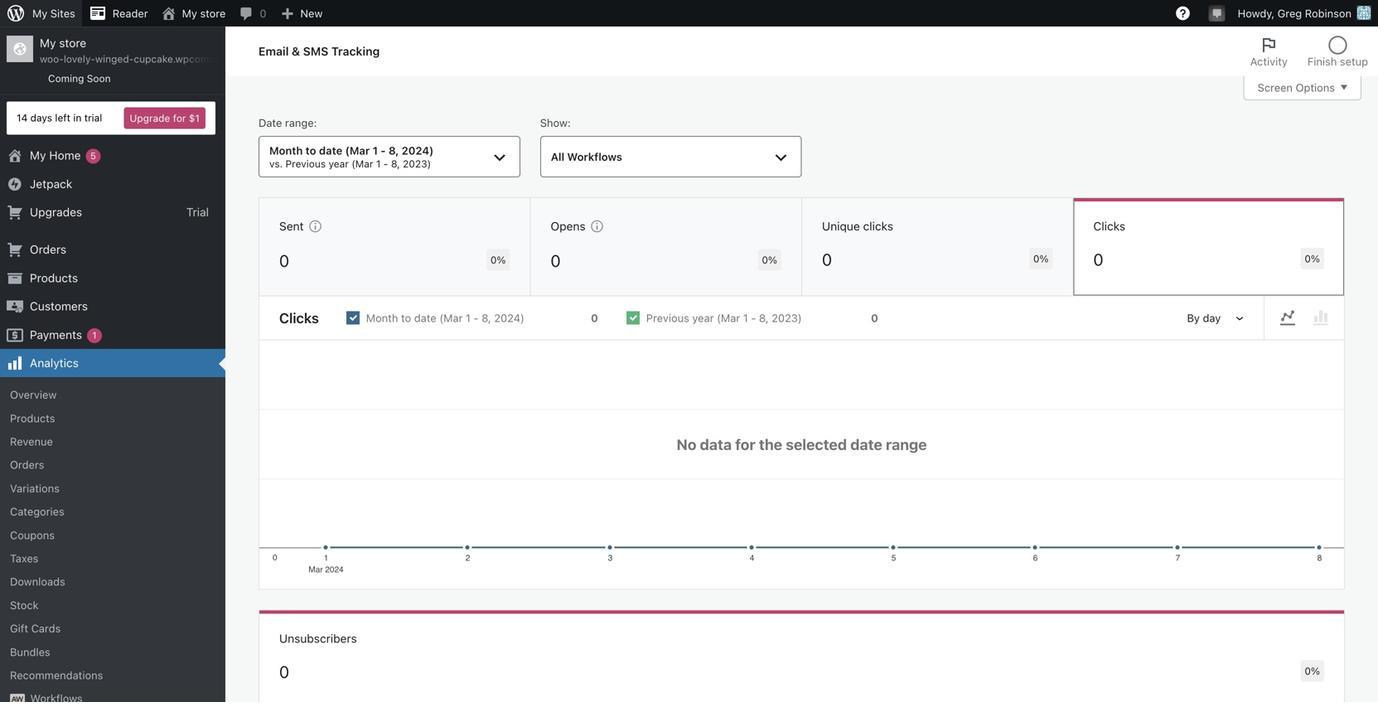 Task type: locate. For each thing, give the bounding box(es) containing it.
2 : from the left
[[568, 116, 571, 129]]

8,
[[389, 144, 399, 157], [391, 158, 400, 169], [482, 312, 491, 324], [759, 312, 769, 324]]

my up cupcake.wpcomstaging.com
[[182, 7, 197, 19]]

revenue link
[[0, 430, 225, 453]]

1 horizontal spatial date
[[414, 312, 437, 324]]

jetpack link
[[0, 170, 225, 198]]

0 vertical spatial 2024)
[[402, 144, 434, 157]]

options
[[1296, 81, 1335, 94]]

1 products link from the top
[[0, 264, 225, 292]]

-
[[381, 144, 386, 157], [384, 158, 388, 169], [474, 312, 479, 324], [751, 312, 756, 324]]

2024)
[[402, 144, 434, 157], [494, 312, 525, 324]]

2023)
[[403, 158, 431, 169], [772, 312, 802, 324]]

0% for clicks
[[1305, 253, 1321, 265]]

products link up customers
[[0, 264, 225, 292]]

clicks inside performance indicators menu
[[1094, 219, 1126, 233]]

1 vertical spatial orders link
[[0, 453, 225, 477]]

0 vertical spatial month
[[269, 144, 303, 157]]

orders link
[[0, 236, 225, 264], [0, 453, 225, 477]]

1 vertical spatial performance indicators menu
[[259, 610, 1345, 702]]

my left home
[[30, 148, 46, 162]]

0 vertical spatial products link
[[0, 264, 225, 292]]

0 horizontal spatial previous
[[286, 158, 326, 169]]

email
[[259, 44, 289, 58]]

upgrade for $1 button
[[124, 107, 206, 129]]

1 horizontal spatial year
[[693, 312, 714, 324]]

1 vertical spatial 2024)
[[494, 312, 525, 324]]

setup
[[1340, 55, 1369, 68]]

0 vertical spatial year
[[329, 158, 349, 169]]

orders down revenue
[[10, 459, 44, 471]]

1 vertical spatial store
[[59, 36, 86, 50]]

coming
[[48, 73, 84, 84]]

0 horizontal spatial :
[[314, 116, 317, 129]]

gift cards
[[10, 622, 61, 635]]

0 horizontal spatial 2023)
[[403, 158, 431, 169]]

show
[[540, 116, 568, 129]]

clicks
[[1094, 219, 1126, 233], [279, 310, 319, 326]]

my inside the my store woo-lovely-winged-cupcake.wpcomstaging.com coming soon
[[40, 36, 56, 50]]

date for month to date (mar 1 - 8, 2024)
[[414, 312, 437, 324]]

notification image
[[1211, 6, 1224, 19]]

menu bar
[[1265, 303, 1345, 333]]

0 horizontal spatial 2024)
[[402, 144, 434, 157]]

taxes
[[10, 552, 38, 565]]

robinson
[[1305, 7, 1352, 19]]

products up customers
[[30, 271, 78, 285]]

vs.
[[269, 158, 283, 169]]

activity
[[1251, 55, 1288, 68]]

0 vertical spatial performance indicators menu
[[259, 197, 1345, 297]]

1 vertical spatial 2023)
[[772, 312, 802, 324]]

2024) inside "month to date (mar 1 - 8, 2024) vs. previous year (mar 1 - 8, 2023)"
[[402, 144, 434, 157]]

home
[[49, 148, 81, 162]]

previous year (mar 1 - 8, 2023)
[[646, 312, 802, 324]]

date
[[319, 144, 343, 157], [414, 312, 437, 324]]

to inside "month to date (mar 1 - 8, 2024) vs. previous year (mar 1 - 8, 2023)"
[[306, 144, 316, 157]]

tab list containing activity
[[1241, 27, 1379, 76]]

1 horizontal spatial store
[[200, 7, 226, 19]]

year
[[329, 158, 349, 169], [693, 312, 714, 324]]

automatewoo element
[[10, 694, 25, 702]]

my up woo-
[[40, 36, 56, 50]]

1 vertical spatial date
[[414, 312, 437, 324]]

0 vertical spatial store
[[200, 7, 226, 19]]

1
[[373, 144, 378, 157], [376, 158, 381, 169], [466, 312, 471, 324], [743, 312, 748, 324], [92, 330, 97, 341]]

1 horizontal spatial clicks
[[1094, 219, 1126, 233]]

0 link
[[232, 0, 273, 27]]

1 horizontal spatial previous
[[646, 312, 690, 324]]

in
[[73, 112, 82, 124]]

1 vertical spatial products link
[[0, 406, 225, 430]]

orders
[[30, 243, 66, 256], [10, 459, 44, 471]]

upgrade for $1
[[130, 112, 200, 124]]

0 vertical spatial clicks
[[1094, 219, 1126, 233]]

date range :
[[259, 116, 317, 129]]

bundles link
[[0, 640, 225, 664]]

1 horizontal spatial :
[[568, 116, 571, 129]]

2024) for month to date (mar 1 - 8, 2024)
[[494, 312, 525, 324]]

14 days left in trial
[[17, 112, 102, 124]]

2 orders link from the top
[[0, 453, 225, 477]]

2024) for month to date (mar 1 - 8, 2024) vs. previous year (mar 1 - 8, 2023)
[[402, 144, 434, 157]]

store up lovely-
[[59, 36, 86, 50]]

None checkbox
[[332, 297, 612, 339], [612, 297, 893, 339], [332, 297, 612, 339], [612, 297, 893, 339]]

0 vertical spatial products
[[30, 271, 78, 285]]

0%
[[1034, 253, 1049, 265], [1305, 253, 1321, 265], [491, 254, 506, 266], [762, 254, 778, 266], [1305, 665, 1321, 677]]

my
[[32, 7, 47, 19], [182, 7, 197, 19], [40, 36, 56, 50], [30, 148, 46, 162]]

days
[[30, 112, 52, 124]]

0 vertical spatial orders link
[[0, 236, 225, 264]]

0 vertical spatial orders
[[30, 243, 66, 256]]

jetpack
[[30, 177, 72, 190]]

store
[[200, 7, 226, 19], [59, 36, 86, 50]]

date inside "month to date (mar 1 - 8, 2024) vs. previous year (mar 1 - 8, 2023)"
[[319, 144, 343, 157]]

0 vertical spatial previous
[[286, 158, 326, 169]]

0 vertical spatial to
[[306, 144, 316, 157]]

0 horizontal spatial date
[[319, 144, 343, 157]]

performance indicators menu
[[259, 197, 1345, 297], [259, 610, 1345, 702]]

store inside toolbar navigation
[[200, 7, 226, 19]]

store left the 0 link
[[200, 7, 226, 19]]

month inside "month to date (mar 1 - 8, 2024) vs. previous year (mar 1 - 8, 2023)"
[[269, 144, 303, 157]]

month
[[269, 144, 303, 157], [366, 312, 398, 324]]

0 horizontal spatial year
[[329, 158, 349, 169]]

0 horizontal spatial to
[[306, 144, 316, 157]]

trial
[[186, 205, 209, 219]]

for
[[173, 112, 186, 124]]

screen options
[[1258, 81, 1335, 94]]

my for my store woo-lovely-winged-cupcake.wpcomstaging.com coming soon
[[40, 36, 56, 50]]

orders link up categories link at the left bottom of the page
[[0, 453, 225, 477]]

1 horizontal spatial 2023)
[[772, 312, 802, 324]]

1 horizontal spatial month
[[366, 312, 398, 324]]

1 horizontal spatial 2024)
[[494, 312, 525, 324]]

categories
[[10, 505, 64, 518]]

1 inside payments 1
[[92, 330, 97, 341]]

toolbar navigation
[[0, 0, 1379, 30]]

email & sms tracking
[[259, 44, 380, 58]]

howdy, greg robinson
[[1238, 7, 1352, 19]]

range
[[285, 116, 314, 129]]

reader
[[113, 7, 148, 19]]

my store
[[182, 7, 226, 19]]

1 vertical spatial to
[[401, 312, 411, 324]]

products link
[[0, 264, 225, 292], [0, 406, 225, 430]]

0 vertical spatial date
[[319, 144, 343, 157]]

products link down analytics link
[[0, 406, 225, 430]]

0 horizontal spatial month
[[269, 144, 303, 157]]

to for month to date (mar 1 - 8, 2024)
[[401, 312, 411, 324]]

1 vertical spatial clicks
[[279, 310, 319, 326]]

soon
[[87, 73, 111, 84]]

my for my sites
[[32, 7, 47, 19]]

workflows
[[567, 151, 622, 163]]

store for my store woo-lovely-winged-cupcake.wpcomstaging.com coming soon
[[59, 36, 86, 50]]

month for month to date (mar 1 - 8, 2024)
[[366, 312, 398, 324]]

orders down upgrades
[[30, 243, 66, 256]]

reader link
[[82, 0, 155, 27]]

my sites
[[32, 7, 75, 19]]

my left sites
[[32, 7, 47, 19]]

1 horizontal spatial to
[[401, 312, 411, 324]]

products
[[30, 271, 78, 285], [10, 412, 55, 424]]

tab list
[[1241, 27, 1379, 76]]

clicks
[[863, 219, 894, 233]]

my for my store
[[182, 7, 197, 19]]

(mar
[[345, 144, 370, 157], [352, 158, 373, 169], [440, 312, 463, 324], [717, 312, 740, 324]]

0% for unique clicks
[[1034, 253, 1049, 265]]

0 vertical spatial 2023)
[[403, 158, 431, 169]]

bundles
[[10, 646, 50, 658]]

woo-
[[40, 53, 64, 65]]

: right date
[[314, 116, 317, 129]]

0
[[260, 7, 266, 19], [822, 250, 832, 269], [1094, 250, 1104, 269], [279, 251, 289, 270], [551, 251, 561, 270], [591, 312, 598, 324], [871, 312, 879, 324], [279, 662, 289, 682]]

store inside the my store woo-lovely-winged-cupcake.wpcomstaging.com coming soon
[[59, 36, 86, 50]]

store for my store
[[200, 7, 226, 19]]

screen options button
[[1244, 75, 1362, 100]]

1 vertical spatial month
[[366, 312, 398, 324]]

howdy,
[[1238, 7, 1275, 19]]

:
[[314, 116, 317, 129], [568, 116, 571, 129]]

bar chart image
[[1311, 308, 1331, 328]]

orders link up "customers" link
[[0, 236, 225, 264]]

: up the all workflows
[[568, 116, 571, 129]]

taxes link
[[0, 547, 225, 570]]

0 horizontal spatial clicks
[[279, 310, 319, 326]]

cupcake.wpcomstaging.com
[[134, 53, 267, 65]]

1 vertical spatial orders
[[10, 459, 44, 471]]

2 performance indicators menu from the top
[[259, 610, 1345, 702]]

0 horizontal spatial store
[[59, 36, 86, 50]]

analytics link
[[0, 349, 225, 377]]

customers link
[[0, 292, 225, 321]]

products down overview
[[10, 412, 55, 424]]



Task type: vqa. For each thing, say whether or not it's contained in the screenshot.
bottommost products
yes



Task type: describe. For each thing, give the bounding box(es) containing it.
new
[[300, 7, 323, 19]]

greg
[[1278, 7, 1302, 19]]

activity button
[[1241, 27, 1298, 76]]

coupons link
[[0, 523, 225, 547]]

1 : from the left
[[314, 116, 317, 129]]

overview
[[10, 388, 57, 401]]

sites
[[50, 7, 75, 19]]

stock link
[[0, 593, 225, 617]]

0 inside toolbar navigation
[[260, 7, 266, 19]]

left
[[55, 112, 70, 124]]

previous inside "month to date (mar 1 - 8, 2024) vs. previous year (mar 1 - 8, 2023)"
[[286, 158, 326, 169]]

month to date (mar 1 - 8, 2024) vs. previous year (mar 1 - 8, 2023)
[[269, 144, 434, 169]]

customers
[[30, 299, 88, 313]]

1 vertical spatial previous
[[646, 312, 690, 324]]

downloads
[[10, 575, 65, 588]]

&
[[292, 44, 300, 58]]

gift cards link
[[0, 617, 225, 640]]

1 performance indicators menu from the top
[[259, 197, 1345, 297]]

14
[[17, 112, 28, 124]]

all workflows
[[551, 151, 622, 163]]

my sites link
[[0, 0, 82, 27]]

month to date (mar 1 - 8, 2024)
[[366, 312, 525, 324]]

year inside "month to date (mar 1 - 8, 2024) vs. previous year (mar 1 - 8, 2023)"
[[329, 158, 349, 169]]

opens
[[551, 219, 586, 233]]

my home 5
[[30, 148, 96, 162]]

new link
[[273, 0, 329, 27]]

1 orders link from the top
[[0, 236, 225, 264]]

show :
[[540, 116, 571, 129]]

to for month to date (mar 1 - 8, 2024) vs. previous year (mar 1 - 8, 2023)
[[306, 144, 316, 157]]

coupons
[[10, 529, 55, 541]]

1 vertical spatial year
[[693, 312, 714, 324]]

variations
[[10, 482, 60, 494]]

categories link
[[0, 500, 225, 523]]

cards
[[31, 622, 61, 635]]

tracking
[[331, 44, 380, 58]]

screen
[[1258, 81, 1293, 94]]

recommendations link
[[0, 664, 225, 687]]

5
[[90, 151, 96, 161]]

my store woo-lovely-winged-cupcake.wpcomstaging.com coming soon
[[40, 36, 267, 84]]

2 products link from the top
[[0, 406, 225, 430]]

upgrade
[[130, 112, 170, 124]]

trial
[[84, 112, 102, 124]]

downloads link
[[0, 570, 225, 593]]

unsubscribers
[[279, 632, 357, 646]]

main menu navigation
[[0, 27, 267, 702]]

finish setup
[[1308, 55, 1369, 68]]

0% for unsubscribers
[[1305, 665, 1321, 677]]

my store link
[[155, 0, 232, 27]]

analytics
[[30, 356, 79, 370]]

finish setup button
[[1298, 27, 1379, 76]]

overview link
[[0, 383, 225, 406]]

date for month to date (mar 1 - 8, 2024) vs. previous year (mar 1 - 8, 2023)
[[319, 144, 343, 157]]

gift
[[10, 622, 28, 635]]

my for my home 5
[[30, 148, 46, 162]]

all workflows button
[[540, 136, 802, 178]]

sms
[[303, 44, 329, 58]]

winged-
[[95, 53, 134, 65]]

month for month to date (mar 1 - 8, 2024) vs. previous year (mar 1 - 8, 2023)
[[269, 144, 303, 157]]

all
[[551, 151, 565, 163]]

payments 1
[[30, 328, 97, 341]]

stock
[[10, 599, 39, 611]]

payments
[[30, 328, 82, 341]]

date
[[259, 116, 282, 129]]

lovely-
[[64, 53, 95, 65]]

unique clicks
[[822, 219, 894, 233]]

upgrades
[[30, 205, 82, 219]]

2023) inside "month to date (mar 1 - 8, 2024) vs. previous year (mar 1 - 8, 2023)"
[[403, 158, 431, 169]]

unique
[[822, 219, 860, 233]]

$1
[[189, 112, 200, 124]]

1 vertical spatial products
[[10, 412, 55, 424]]

finish
[[1308, 55, 1337, 68]]

variations link
[[0, 477, 225, 500]]

sent
[[279, 219, 304, 233]]

line chart image
[[1278, 308, 1298, 328]]

recommendations
[[10, 669, 103, 681]]



